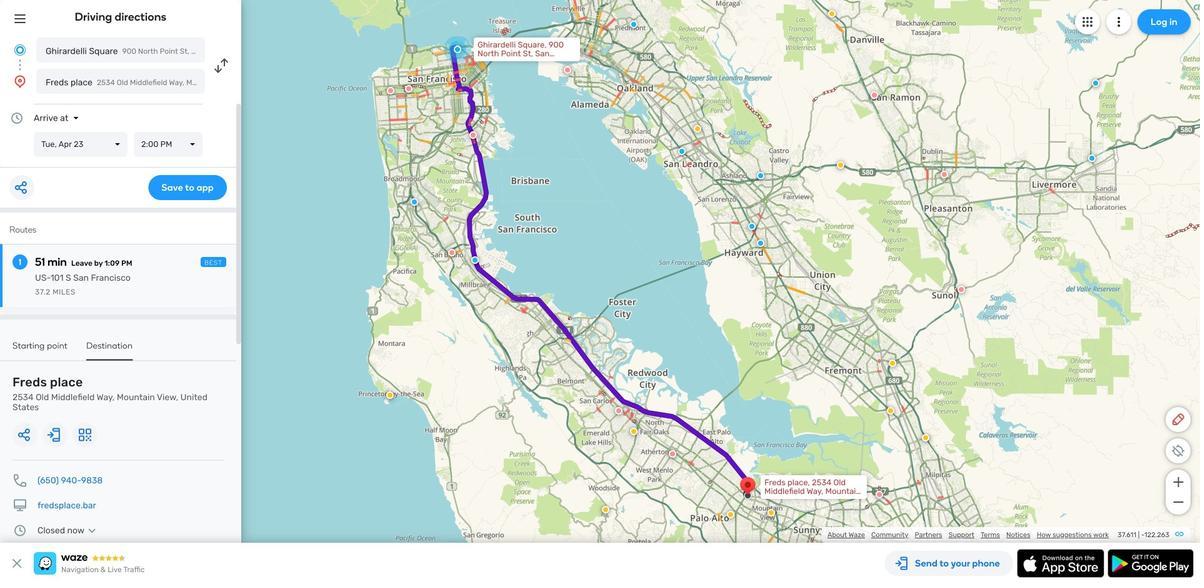 Task type: describe. For each thing, give the bounding box(es) containing it.
x image
[[9, 556, 24, 571]]

link image
[[1175, 529, 1185, 539]]

2 list box from the left
[[134, 132, 203, 157]]

2 horizontal spatial road closed image
[[615, 407, 623, 415]]

computer image
[[13, 498, 28, 513]]

1 horizontal spatial road closed image
[[564, 66, 572, 74]]

location image
[[13, 74, 28, 89]]

chevron down image
[[84, 526, 99, 536]]

1 vertical spatial road closed image
[[470, 131, 477, 139]]



Task type: vqa. For each thing, say whether or not it's contained in the screenshot.
"Anonymous"
no



Task type: locate. For each thing, give the bounding box(es) containing it.
1 horizontal spatial list box
[[134, 132, 203, 157]]

1 list box from the left
[[34, 132, 128, 157]]

list box
[[34, 132, 128, 157], [134, 132, 203, 157]]

road closed image
[[564, 66, 572, 74], [470, 131, 477, 139], [615, 407, 623, 415]]

0 vertical spatial road closed image
[[564, 66, 572, 74]]

hazard image
[[829, 10, 836, 18], [694, 125, 702, 133], [387, 392, 394, 399], [631, 428, 638, 435], [602, 506, 610, 514], [727, 511, 735, 519], [960, 525, 967, 533]]

police image
[[631, 21, 638, 28], [757, 172, 765, 180], [757, 240, 765, 247], [472, 256, 479, 264]]

pencil image
[[1172, 412, 1187, 427]]

current location image
[[13, 43, 28, 58]]

police image
[[1093, 79, 1100, 87], [679, 148, 686, 155], [411, 198, 418, 206], [749, 223, 756, 230]]

clock image
[[13, 523, 28, 538]]

call image
[[13, 473, 28, 488]]

zoom out image
[[1171, 495, 1187, 510]]

hazard image
[[768, 509, 776, 517]]

road closed image
[[405, 85, 413, 93], [387, 87, 395, 94], [871, 91, 879, 99], [448, 249, 456, 256], [669, 450, 677, 458], [876, 491, 884, 499]]

2 vertical spatial road closed image
[[615, 407, 623, 415]]

0 horizontal spatial list box
[[34, 132, 128, 157]]

0 horizontal spatial road closed image
[[470, 131, 477, 139]]

zoom in image
[[1171, 475, 1187, 490]]

clock image
[[9, 111, 24, 126]]



